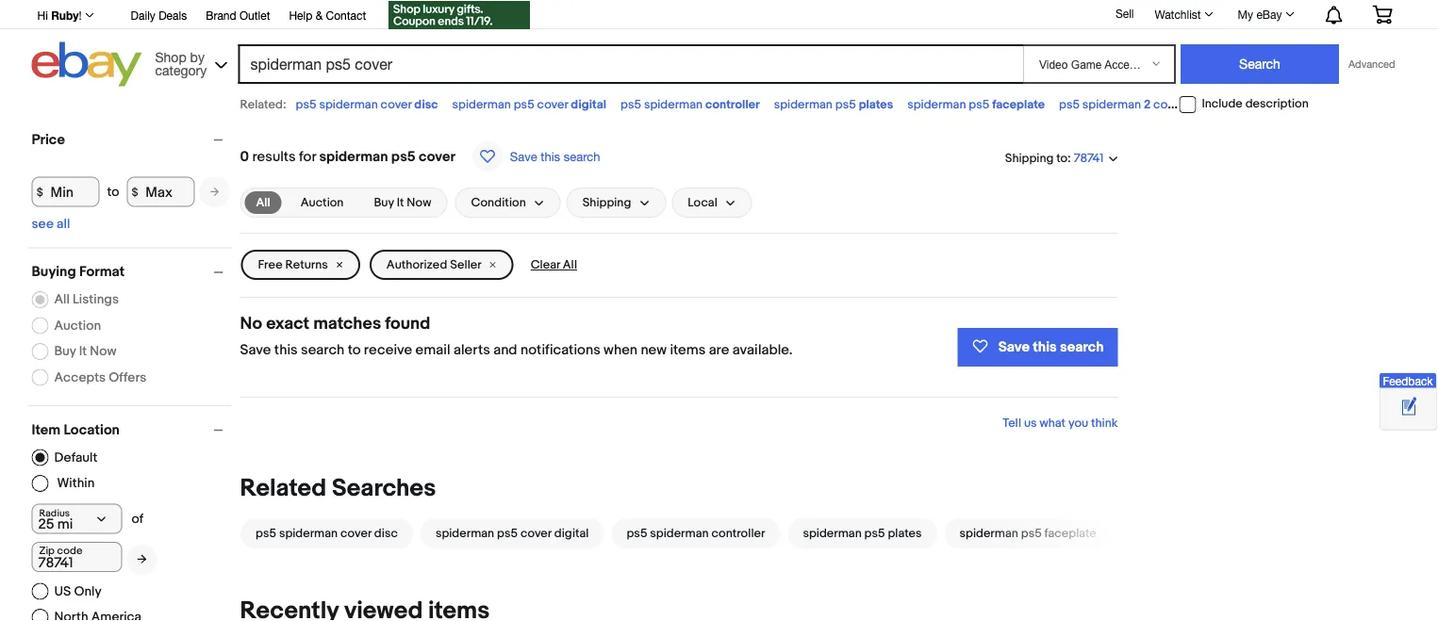 Task type: locate. For each thing, give the bounding box(es) containing it.
accepts offers
[[54, 369, 146, 385]]

search down matches
[[301, 342, 344, 359]]

1 horizontal spatial now
[[407, 195, 431, 210]]

1 horizontal spatial buy it now
[[374, 195, 431, 210]]

all right clear
[[563, 258, 577, 272]]

0 vertical spatial ps5 spiderman controller
[[621, 97, 760, 112]]

spiderman ps5 plates link
[[787, 518, 944, 548]]

item location button
[[32, 422, 232, 439]]

$ up see on the top of the page
[[36, 185, 43, 199]]

0 vertical spatial spiderman ps5 cover digital
[[452, 97, 606, 112]]

authorized
[[387, 258, 447, 272]]

are
[[709, 342, 729, 359]]

0 vertical spatial shipping
[[1005, 151, 1054, 165]]

None submit
[[1181, 44, 1339, 84]]

ps5 spiderman controller link
[[611, 518, 787, 548]]

cover
[[381, 97, 412, 112], [537, 97, 568, 112], [1154, 97, 1185, 112], [1284, 97, 1315, 112], [419, 148, 455, 165], [340, 526, 371, 540], [520, 526, 551, 540]]

2 horizontal spatial to
[[1056, 151, 1068, 165]]

0 horizontal spatial shipping
[[583, 195, 631, 210]]

auction inside related searches main content
[[301, 195, 344, 210]]

plates
[[859, 97, 893, 112], [887, 526, 921, 540]]

shipping left : at the top
[[1005, 151, 1054, 165]]

$ down 'price' "dropdown button"
[[132, 185, 138, 199]]

All selected text field
[[256, 194, 270, 211]]

1 vertical spatial buy it now
[[54, 344, 117, 360]]

ps5 spiderman cover disc inside "link"
[[255, 526, 397, 540]]

your shopping cart image
[[1372, 5, 1393, 24]]

results
[[252, 148, 296, 165]]

default link
[[32, 449, 97, 466]]

shipping inside shipping to : 78741
[[1005, 151, 1054, 165]]

1 vertical spatial buy
[[54, 344, 76, 360]]

brand outlet link
[[206, 6, 270, 26]]

0 horizontal spatial to
[[107, 184, 119, 200]]

sell
[[1116, 7, 1134, 20]]

condition button
[[455, 188, 561, 218]]

2 horizontal spatial all
[[563, 258, 577, 272]]

see all button
[[32, 216, 70, 232]]

1 vertical spatial shipping
[[583, 195, 631, 210]]

1 horizontal spatial shipping
[[1005, 151, 1054, 165]]

to down matches
[[348, 342, 361, 359]]

1 horizontal spatial all
[[256, 195, 270, 210]]

1 horizontal spatial search
[[564, 149, 600, 164]]

exact
[[266, 313, 309, 334]]

0 vertical spatial it
[[397, 195, 404, 210]]

now inside related searches main content
[[407, 195, 431, 210]]

ps5
[[296, 97, 316, 112], [514, 97, 534, 112], [621, 97, 641, 112], [835, 97, 856, 112], [969, 97, 990, 112], [1059, 97, 1080, 112], [1199, 97, 1220, 112], [391, 148, 416, 165], [255, 526, 276, 540], [497, 526, 517, 540], [626, 526, 647, 540], [864, 526, 885, 540], [1021, 526, 1041, 540]]

my ebay link
[[1228, 3, 1303, 25]]

spiderman
[[319, 97, 378, 112], [452, 97, 511, 112], [644, 97, 703, 112], [774, 97, 833, 112], [907, 97, 966, 112], [1083, 97, 1141, 112], [1223, 97, 1281, 112], [319, 148, 388, 165], [279, 526, 337, 540], [435, 526, 494, 540], [650, 526, 708, 540], [803, 526, 861, 540], [959, 526, 1018, 540]]

all down the results
[[256, 195, 270, 210]]

save
[[510, 149, 537, 164], [998, 339, 1030, 356], [240, 342, 271, 359]]

within
[[57, 476, 95, 492]]

1 horizontal spatial $
[[132, 185, 138, 199]]

related
[[240, 474, 326, 503]]

ps5 inside "link"
[[255, 526, 276, 540]]

save this search up what
[[998, 339, 1104, 356]]

it
[[397, 195, 404, 210], [79, 344, 87, 360]]

ps5 spiderman 2 cover
[[1059, 97, 1185, 112]]

ps5 spiderman cover disc up 0 results for spiderman ps5 cover
[[296, 97, 438, 112]]

0 horizontal spatial all
[[54, 292, 70, 308]]

1 vertical spatial disc
[[374, 526, 397, 540]]

1 $ from the left
[[36, 185, 43, 199]]

save this search button up 'condition' dropdown button
[[467, 141, 606, 173]]

think
[[1091, 416, 1118, 431]]

2 $ from the left
[[132, 185, 138, 199]]

auction down all listings
[[54, 318, 101, 334]]

1 vertical spatial spiderman ps5 plates
[[803, 526, 921, 540]]

now up authorized
[[407, 195, 431, 210]]

1 vertical spatial to
[[107, 184, 119, 200]]

0 horizontal spatial this
[[274, 342, 298, 359]]

tell us what you think
[[1003, 416, 1118, 431]]

help
[[289, 8, 312, 22]]

outlet
[[240, 8, 270, 22]]

0 vertical spatial digital
[[571, 97, 606, 112]]

this
[[541, 149, 560, 164], [1033, 339, 1057, 356], [274, 342, 298, 359]]

controller
[[705, 97, 760, 112], [711, 526, 765, 540]]

1 vertical spatial it
[[79, 344, 87, 360]]

price button
[[32, 131, 232, 148]]

available.
[[733, 342, 793, 359]]

spiderman ps5 faceplate inside related searches main content
[[959, 526, 1096, 540]]

category
[[155, 62, 207, 78]]

1 vertical spatial spiderman ps5 faceplate
[[959, 526, 1096, 540]]

auction link
[[289, 191, 355, 214]]

disc up 0 results for spiderman ps5 cover
[[414, 97, 438, 112]]

2 horizontal spatial search
[[1060, 339, 1104, 356]]

1 horizontal spatial save this search
[[998, 339, 1104, 356]]

free returns link
[[241, 250, 360, 280]]

0 horizontal spatial auction
[[54, 318, 101, 334]]

0 vertical spatial plates
[[859, 97, 893, 112]]

get the coupon image
[[389, 1, 530, 29]]

buy
[[374, 195, 394, 210], [54, 344, 76, 360]]

0 horizontal spatial save
[[240, 342, 271, 359]]

listings
[[73, 292, 119, 308]]

search up shipping dropdown button on the left
[[564, 149, 600, 164]]

1 vertical spatial now
[[90, 344, 117, 360]]

0 vertical spatial to
[[1056, 151, 1068, 165]]

buy up accepts on the left bottom
[[54, 344, 76, 360]]

1 horizontal spatial to
[[348, 342, 361, 359]]

to right minimum value in $ text field
[[107, 184, 119, 200]]

save up tell
[[998, 339, 1030, 356]]

buy it now up accepts on the left bottom
[[54, 344, 117, 360]]

to left 78741
[[1056, 151, 1068, 165]]

1 vertical spatial ps5 spiderman cover disc
[[255, 526, 397, 540]]

all
[[57, 216, 70, 232]]

tell us what you think link
[[1003, 416, 1118, 431]]

78741
[[1074, 151, 1104, 166]]

save up 'condition' dropdown button
[[510, 149, 537, 164]]

shop by category
[[155, 49, 207, 78]]

1 vertical spatial all
[[563, 258, 577, 272]]

1 horizontal spatial this
[[541, 149, 560, 164]]

deals
[[159, 8, 187, 22]]

none submit inside the shop by category banner
[[1181, 44, 1339, 84]]

shipping up clear all 'link'
[[583, 195, 631, 210]]

save this search button up us
[[958, 328, 1118, 367]]

auction down for
[[301, 195, 344, 210]]

now up accepts offers
[[90, 344, 117, 360]]

spiderman ps5 plates inside related searches main content
[[803, 526, 921, 540]]

shipping button
[[567, 188, 666, 218]]

buy it now
[[374, 195, 431, 210], [54, 344, 117, 360]]

all inside 'link'
[[563, 258, 577, 272]]

0 horizontal spatial save this search button
[[467, 141, 606, 173]]

save down no
[[240, 342, 271, 359]]

1 horizontal spatial save this search button
[[958, 328, 1118, 367]]

search up you on the right of the page
[[1060, 339, 1104, 356]]

0 vertical spatial all
[[256, 195, 270, 210]]

2 vertical spatial all
[[54, 292, 70, 308]]

shop by category banner
[[27, 0, 1407, 91]]

ps5 spiderman controller inside ps5 spiderman controller link
[[626, 526, 765, 540]]

1 horizontal spatial buy
[[374, 195, 394, 210]]

digital
[[571, 97, 606, 112], [554, 526, 588, 540]]

buying format
[[32, 264, 125, 281]]

ps5 spiderman cover disc down related searches
[[255, 526, 397, 540]]

0 vertical spatial buy it now
[[374, 195, 431, 210]]

brand outlet
[[206, 8, 270, 22]]

1 horizontal spatial disc
[[414, 97, 438, 112]]

search
[[564, 149, 600, 164], [1060, 339, 1104, 356], [301, 342, 344, 359]]

$
[[36, 185, 43, 199], [132, 185, 138, 199]]

cover inside spiderman ps5 cover digital link
[[520, 526, 551, 540]]

0 horizontal spatial now
[[90, 344, 117, 360]]

to
[[1056, 151, 1068, 165], [107, 184, 119, 200], [348, 342, 361, 359]]

1 vertical spatial spiderman ps5 cover digital
[[435, 526, 588, 540]]

save this search up 'condition' dropdown button
[[510, 149, 600, 164]]

0 vertical spatial buy
[[374, 195, 394, 210]]

1 vertical spatial digital
[[554, 526, 588, 540]]

shop
[[155, 49, 186, 65]]

it up authorized
[[397, 195, 404, 210]]

0 horizontal spatial save this search
[[510, 149, 600, 164]]

0 horizontal spatial search
[[301, 342, 344, 359]]

None text field
[[32, 542, 122, 572]]

all down buying
[[54, 292, 70, 308]]

0 vertical spatial disc
[[414, 97, 438, 112]]

&
[[316, 8, 323, 22]]

save this search button
[[467, 141, 606, 173], [958, 328, 1118, 367]]

0 horizontal spatial buy it now
[[54, 344, 117, 360]]

1 horizontal spatial auction
[[301, 195, 344, 210]]

spiderman ps5 cover digital
[[452, 97, 606, 112], [435, 526, 588, 540]]

condition
[[471, 195, 526, 210]]

auction
[[301, 195, 344, 210], [54, 318, 101, 334]]

disc down searches
[[374, 526, 397, 540]]

1 vertical spatial plates
[[887, 526, 921, 540]]

buy down 0 results for spiderman ps5 cover
[[374, 195, 394, 210]]

0 horizontal spatial it
[[79, 344, 87, 360]]

0 vertical spatial controller
[[705, 97, 760, 112]]

this inside the no exact matches found save this search to receive email alerts and notifications when new items are available.
[[274, 342, 298, 359]]

shipping for shipping
[[583, 195, 631, 210]]

1 horizontal spatial save
[[510, 149, 537, 164]]

2 vertical spatial to
[[348, 342, 361, 359]]

plates inside related searches main content
[[887, 526, 921, 540]]

buy it now up authorized
[[374, 195, 431, 210]]

price
[[32, 131, 65, 148]]

buy inside related searches main content
[[374, 195, 394, 210]]

matches
[[313, 313, 381, 334]]

0 vertical spatial auction
[[301, 195, 344, 210]]

only
[[74, 584, 102, 600]]

this up what
[[1033, 339, 1057, 356]]

returns
[[285, 258, 328, 272]]

1 horizontal spatial it
[[397, 195, 404, 210]]

0 vertical spatial now
[[407, 195, 431, 210]]

shipping inside dropdown button
[[583, 195, 631, 210]]

my
[[1238, 8, 1253, 21]]

buying format button
[[32, 264, 232, 281]]

now
[[407, 195, 431, 210], [90, 344, 117, 360]]

0 horizontal spatial disc
[[374, 526, 397, 540]]

this up 'condition' dropdown button
[[541, 149, 560, 164]]

0 results for spiderman ps5 cover
[[240, 148, 455, 165]]

this down exact
[[274, 342, 298, 359]]

cover inside "ps5 spiderman cover disc" "link"
[[340, 526, 371, 540]]

1 vertical spatial ps5 spiderman controller
[[626, 526, 765, 540]]

disc
[[414, 97, 438, 112], [374, 526, 397, 540]]

0 vertical spatial spiderman ps5 faceplate
[[907, 97, 1045, 112]]

1 vertical spatial controller
[[711, 526, 765, 540]]

it up accepts on the left bottom
[[79, 344, 87, 360]]

hi ruby !
[[37, 8, 82, 22]]

advanced
[[1349, 58, 1395, 70]]

offers
[[109, 369, 146, 385]]

1 vertical spatial faceplate
[[1044, 526, 1096, 540]]

0 horizontal spatial $
[[36, 185, 43, 199]]

save this search
[[510, 149, 600, 164], [998, 339, 1104, 356]]



Task type: describe. For each thing, give the bounding box(es) containing it.
disc inside "link"
[[374, 526, 397, 540]]

related searches main content
[[240, 122, 1119, 622]]

watchlist
[[1155, 8, 1201, 21]]

authorized seller link
[[370, 250, 514, 280]]

daily
[[131, 8, 155, 22]]

1 vertical spatial auction
[[54, 318, 101, 334]]

shipping to : 78741
[[1005, 151, 1104, 166]]

searches
[[332, 474, 436, 503]]

$ for minimum value in $ text field
[[36, 185, 43, 199]]

Maximum Value in $ text field
[[127, 177, 195, 207]]

0 vertical spatial save this search
[[510, 149, 600, 164]]

save inside the no exact matches found save this search to receive email alerts and notifications when new items are available.
[[240, 342, 271, 359]]

us only
[[54, 584, 102, 600]]

shop by category button
[[147, 42, 232, 83]]

ruby
[[51, 8, 79, 22]]

clear all
[[531, 258, 577, 272]]

digital inside related searches main content
[[554, 526, 588, 540]]

advanced link
[[1339, 45, 1405, 83]]

related searches
[[240, 474, 436, 503]]

seller
[[450, 258, 482, 272]]

spiderman ps5 cover digital link
[[420, 518, 611, 548]]

0
[[240, 148, 249, 165]]

daily deals
[[131, 8, 187, 22]]

spiderman ps5 cover digital inside related searches main content
[[435, 526, 588, 540]]

to inside shipping to : 78741
[[1056, 151, 1068, 165]]

0 vertical spatial ps5 spiderman cover disc
[[296, 97, 438, 112]]

Search for anything text field
[[241, 46, 1019, 82]]

1 vertical spatial save this search
[[998, 339, 1104, 356]]

email
[[415, 342, 450, 359]]

brand
[[206, 8, 236, 22]]

spiderman inside "link"
[[279, 526, 337, 540]]

us
[[54, 584, 71, 600]]

you
[[1068, 416, 1088, 431]]

and
[[493, 342, 517, 359]]

hi
[[37, 8, 48, 22]]

it inside related searches main content
[[397, 195, 404, 210]]

location
[[64, 422, 120, 439]]

2 horizontal spatial save
[[998, 339, 1030, 356]]

1 vertical spatial save this search button
[[958, 328, 1118, 367]]

ps5 spiderman cover
[[1199, 97, 1318, 112]]

0 vertical spatial spiderman ps5 plates
[[774, 97, 893, 112]]

buy it now inside related searches main content
[[374, 195, 431, 210]]

see
[[32, 216, 54, 232]]

shipping for shipping to : 78741
[[1005, 151, 1054, 165]]

apply within filter image
[[137, 553, 147, 566]]

local button
[[672, 188, 752, 218]]

free returns
[[258, 258, 328, 272]]

no exact matches found save this search to receive email alerts and notifications when new items are available.
[[240, 313, 793, 359]]

accepts
[[54, 369, 106, 385]]

search inside the no exact matches found save this search to receive email alerts and notifications when new items are available.
[[301, 342, 344, 359]]

my ebay
[[1238, 8, 1282, 21]]

no
[[240, 313, 262, 334]]

spiderman ps5 faceplate link
[[944, 518, 1119, 548]]

clear
[[531, 258, 560, 272]]

:
[[1068, 151, 1071, 165]]

item location
[[32, 422, 120, 439]]

to inside the no exact matches found save this search to receive email alerts and notifications when new items are available.
[[348, 342, 361, 359]]

local
[[688, 195, 717, 210]]

watchlist link
[[1144, 3, 1222, 25]]

0 horizontal spatial buy
[[54, 344, 76, 360]]

tell
[[1003, 416, 1021, 431]]

of
[[132, 511, 144, 527]]

feedback
[[1383, 375, 1433, 388]]

daily deals link
[[131, 6, 187, 26]]

related:
[[240, 97, 286, 112]]

see all
[[32, 216, 70, 232]]

controller inside related searches main content
[[711, 526, 765, 540]]

Minimum Value in $ text field
[[32, 177, 99, 207]]

found
[[385, 313, 430, 334]]

description
[[1246, 97, 1309, 111]]

include
[[1202, 97, 1243, 111]]

0 vertical spatial save this search button
[[467, 141, 606, 173]]

default
[[54, 450, 97, 466]]

all link
[[245, 191, 282, 214]]

receive
[[364, 342, 412, 359]]

for
[[299, 148, 316, 165]]

us
[[1024, 416, 1037, 431]]

clear all link
[[523, 250, 585, 280]]

0 vertical spatial faceplate
[[992, 97, 1045, 112]]

buy it now link
[[363, 191, 443, 214]]

authorized seller
[[387, 258, 482, 272]]

$ for maximum value in $ text field
[[132, 185, 138, 199]]

contact
[[326, 8, 366, 22]]

faceplate inside related searches main content
[[1044, 526, 1096, 540]]

2 horizontal spatial this
[[1033, 339, 1057, 356]]

help & contact
[[289, 8, 366, 22]]

alerts
[[454, 342, 490, 359]]

2
[[1144, 97, 1151, 112]]

ps5 spiderman cover disc link
[[240, 518, 420, 548]]

items
[[670, 342, 706, 359]]

all for all
[[256, 195, 270, 210]]

help & contact link
[[289, 6, 366, 26]]

buying
[[32, 264, 76, 281]]

new
[[641, 342, 667, 359]]

when
[[604, 342, 638, 359]]

account navigation
[[27, 0, 1407, 32]]

sell link
[[1107, 7, 1143, 20]]

all for all listings
[[54, 292, 70, 308]]

what
[[1040, 416, 1066, 431]]

us only link
[[32, 583, 102, 600]]

format
[[79, 264, 125, 281]]



Task type: vqa. For each thing, say whether or not it's contained in the screenshot.
"Best"
no



